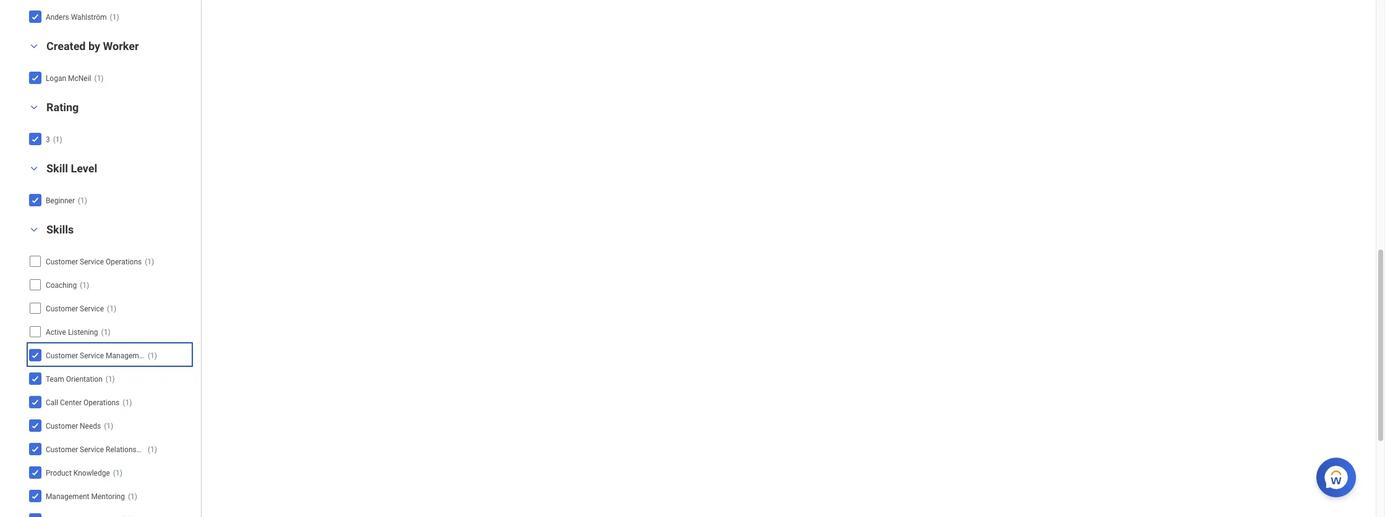 Task type: locate. For each thing, give the bounding box(es) containing it.
2 check small image from the top
[[28, 70, 43, 85]]

1 customer from the top
[[46, 258, 78, 267]]

center
[[60, 399, 82, 408]]

rating button
[[46, 101, 79, 114]]

3 customer from the top
[[46, 352, 78, 361]]

5 check small image from the top
[[28, 348, 43, 363]]

created by worker
[[46, 39, 139, 52]]

skill level group
[[25, 161, 195, 213]]

customer service relationship management
[[46, 446, 192, 455]]

chevron down image left rating at the left of the page
[[27, 103, 41, 112]]

check small image for beginner
[[28, 193, 43, 208]]

chevron down image for created by worker
[[27, 42, 41, 51]]

customer down 'active'
[[46, 352, 78, 361]]

3 check small image from the top
[[28, 132, 43, 146]]

(1) for call center operations
[[123, 399, 132, 408]]

(1)
[[110, 13, 119, 22], [94, 74, 104, 83], [53, 135, 62, 144], [78, 197, 87, 205], [145, 258, 154, 267], [80, 281, 89, 290], [107, 305, 116, 314], [101, 328, 111, 337], [148, 352, 157, 361], [106, 375, 115, 384], [123, 399, 132, 408], [104, 422, 113, 431], [148, 446, 157, 455], [113, 470, 122, 478], [128, 493, 137, 502]]

active
[[46, 328, 66, 337]]

chevron down image left skills button
[[27, 226, 41, 234]]

management mentoring
[[46, 493, 125, 502]]

(1) for logan mcneil
[[94, 74, 104, 83]]

customer for customer needs
[[46, 422, 78, 431]]

anders wahlström
[[46, 13, 107, 22]]

customer
[[46, 258, 78, 267], [46, 305, 78, 314], [46, 352, 78, 361], [46, 422, 78, 431], [46, 446, 78, 455]]

1 vertical spatial chevron down image
[[27, 103, 41, 112]]

customer service operations
[[46, 258, 142, 267]]

check small image for customer service management
[[28, 348, 43, 363]]

1 vertical spatial operations
[[84, 399, 120, 408]]

customer down 'coaching'
[[46, 305, 78, 314]]

call center operations
[[46, 399, 120, 408]]

1 vertical spatial management
[[148, 446, 192, 455]]

logan mcneil
[[46, 74, 91, 83]]

operations
[[106, 258, 142, 267], [84, 399, 120, 408]]

chevron down image left created
[[27, 42, 41, 51]]

chevron down image inside skills group
[[27, 226, 41, 234]]

1 chevron down image from the top
[[27, 42, 41, 51]]

check small image for team
[[28, 372, 43, 386]]

chevron down image
[[27, 164, 41, 173]]

customer needs
[[46, 422, 101, 431]]

chevron down image inside rating group
[[27, 103, 41, 112]]

service up the customer service
[[80, 258, 104, 267]]

(1) for 3
[[53, 135, 62, 144]]

level
[[71, 162, 97, 175]]

skill level
[[46, 162, 97, 175]]

orientation
[[66, 375, 103, 384]]

1 check small image from the top
[[28, 372, 43, 386]]

2 vertical spatial chevron down image
[[27, 226, 41, 234]]

(1) for customer service
[[107, 305, 116, 314]]

0 vertical spatial chevron down image
[[27, 42, 41, 51]]

4 check small image from the top
[[28, 193, 43, 208]]

2 vertical spatial management
[[46, 493, 89, 502]]

management
[[106, 352, 150, 361], [148, 446, 192, 455], [46, 493, 89, 502]]

skills tree
[[28, 251, 192, 518]]

check small image for call center operations
[[28, 395, 43, 410]]

4 service from the top
[[80, 446, 104, 455]]

needs
[[80, 422, 101, 431]]

3 service from the top
[[80, 352, 104, 361]]

customer down center
[[46, 422, 78, 431]]

check small image inside skill level group
[[28, 193, 43, 208]]

(1) inside the created by worker group
[[94, 74, 104, 83]]

check small image
[[28, 372, 43, 386], [28, 442, 43, 457]]

2 customer from the top
[[46, 305, 78, 314]]

(1) inside skill level group
[[78, 197, 87, 205]]

coaching
[[46, 281, 77, 290]]

0 vertical spatial operations
[[106, 258, 142, 267]]

created by worker group
[[25, 39, 195, 91]]

3 chevron down image from the top
[[27, 226, 41, 234]]

service
[[80, 258, 104, 267], [80, 305, 104, 314], [80, 352, 104, 361], [80, 446, 104, 455]]

service up listening
[[80, 305, 104, 314]]

1 service from the top
[[80, 258, 104, 267]]

2 service from the top
[[80, 305, 104, 314]]

skills group
[[25, 223, 195, 518]]

call
[[46, 399, 58, 408]]

check small image for 3
[[28, 132, 43, 146]]

9 check small image from the top
[[28, 489, 43, 504]]

2 check small image from the top
[[28, 442, 43, 457]]

customer up 'coaching'
[[46, 258, 78, 267]]

8 check small image from the top
[[28, 466, 43, 481]]

chevron down image
[[27, 42, 41, 51], [27, 103, 41, 112], [27, 226, 41, 234]]

check small image
[[28, 9, 43, 24], [28, 70, 43, 85], [28, 132, 43, 146], [28, 193, 43, 208], [28, 348, 43, 363], [28, 395, 43, 410], [28, 419, 43, 434], [28, 466, 43, 481], [28, 489, 43, 504], [28, 513, 43, 518]]

6 check small image from the top
[[28, 395, 43, 410]]

0 vertical spatial check small image
[[28, 372, 43, 386]]

(1) inside rating group
[[53, 135, 62, 144]]

mentoring
[[91, 493, 125, 502]]

5 customer from the top
[[46, 446, 78, 455]]

7 check small image from the top
[[28, 419, 43, 434]]

beginner
[[46, 197, 75, 205]]

chevron down image for skills
[[27, 226, 41, 234]]

1 vertical spatial check small image
[[28, 442, 43, 457]]

operations for customer service operations
[[106, 258, 142, 267]]

chevron down image inside the created by worker group
[[27, 42, 41, 51]]

skills button
[[46, 223, 74, 236]]

service for customer service
[[80, 305, 104, 314]]

product
[[46, 470, 72, 478]]

service up knowledge
[[80, 446, 104, 455]]

customer service management
[[46, 352, 150, 361]]

chevron down image for rating
[[27, 103, 41, 112]]

customer up product
[[46, 446, 78, 455]]

1 check small image from the top
[[28, 9, 43, 24]]

service up orientation
[[80, 352, 104, 361]]

2 chevron down image from the top
[[27, 103, 41, 112]]

(1) for customer service relationship management
[[148, 446, 157, 455]]

4 customer from the top
[[46, 422, 78, 431]]

check small image for logan mcneil
[[28, 70, 43, 85]]

worker
[[103, 39, 139, 52]]

(1) for customer needs
[[104, 422, 113, 431]]



Task type: vqa. For each thing, say whether or not it's contained in the screenshot.
email
no



Task type: describe. For each thing, give the bounding box(es) containing it.
operations for call center operations
[[84, 399, 120, 408]]

3
[[46, 135, 50, 144]]

(1) for active listening
[[101, 328, 111, 337]]

(1) for coaching
[[80, 281, 89, 290]]

skill
[[46, 162, 68, 175]]

check small image for customer needs
[[28, 419, 43, 434]]

customer for customer service operations
[[46, 258, 78, 267]]

check small image for customer
[[28, 442, 43, 457]]

10 check small image from the top
[[28, 513, 43, 518]]

rating
[[46, 101, 79, 114]]

by
[[88, 39, 100, 52]]

service for customer service relationship management
[[80, 446, 104, 455]]

customer service
[[46, 305, 104, 314]]

logan
[[46, 74, 66, 83]]

anders
[[46, 13, 69, 22]]

active listening
[[46, 328, 98, 337]]

check small image for anders wahlström
[[28, 9, 43, 24]]

(1) for customer service operations
[[145, 258, 154, 267]]

check small image for product knowledge
[[28, 466, 43, 481]]

created by worker button
[[46, 39, 139, 52]]

customer for customer service relationship management
[[46, 446, 78, 455]]

(1) for customer service management
[[148, 352, 157, 361]]

skill level button
[[46, 162, 97, 175]]

service for customer service operations
[[80, 258, 104, 267]]

team
[[46, 375, 64, 384]]

rating group
[[25, 100, 195, 152]]

relationship
[[106, 446, 147, 455]]

(1) for beginner
[[78, 197, 87, 205]]

skills
[[46, 223, 74, 236]]

product knowledge
[[46, 470, 110, 478]]

(1) for management mentoring
[[128, 493, 137, 502]]

0 vertical spatial management
[[106, 352, 150, 361]]

(1) for team orientation
[[106, 375, 115, 384]]

knowledge
[[73, 470, 110, 478]]

created
[[46, 39, 86, 52]]

check small image for management mentoring
[[28, 489, 43, 504]]

(1) for anders wahlström
[[110, 13, 119, 22]]

team orientation
[[46, 375, 103, 384]]

(1) for product knowledge
[[113, 470, 122, 478]]

service for customer service management
[[80, 352, 104, 361]]

mcneil
[[68, 74, 91, 83]]

listening
[[68, 328, 98, 337]]

customer for customer service
[[46, 305, 78, 314]]

customer for customer service management
[[46, 352, 78, 361]]

wahlström
[[71, 13, 107, 22]]



